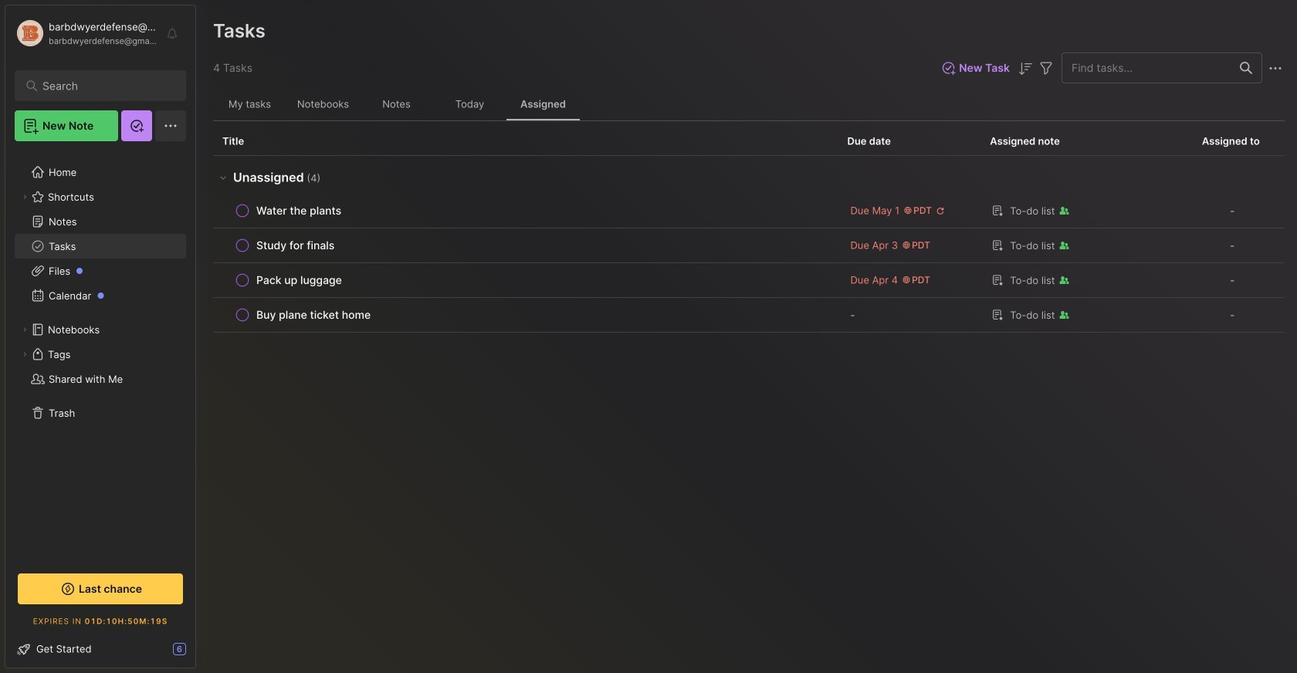 Task type: describe. For each thing, give the bounding box(es) containing it.
water the plants 1 cell
[[256, 203, 341, 219]]

filter tasks image
[[1037, 59, 1055, 78]]

Search text field
[[42, 79, 166, 93]]

more actions and view options image
[[1266, 59, 1285, 78]]

expand tags image
[[20, 350, 29, 359]]

none search field inside main element
[[42, 76, 166, 95]]

Help and Learning task checklist field
[[5, 637, 195, 662]]

Account field
[[15, 18, 158, 49]]

study for finals 2 cell
[[256, 238, 335, 253]]

Sort tasks by… field
[[1016, 59, 1035, 78]]

click to collapse image
[[195, 645, 207, 663]]

Find tasks… text field
[[1062, 55, 1231, 81]]



Task type: vqa. For each thing, say whether or not it's contained in the screenshot.
'Water the plants 1' cell
yes



Task type: locate. For each thing, give the bounding box(es) containing it.
row
[[213, 194, 1285, 229], [222, 200, 829, 222], [213, 229, 1285, 263], [222, 235, 829, 256], [213, 263, 1285, 298], [222, 269, 829, 291], [213, 298, 1285, 333], [222, 304, 829, 326]]

expand notebooks image
[[20, 325, 29, 334]]

Filter tasks field
[[1037, 58, 1055, 78]]

collapse unassigned image
[[217, 171, 229, 184]]

None search field
[[42, 76, 166, 95]]

row group
[[213, 156, 1285, 333]]

More actions and view options field
[[1262, 58, 1285, 78]]

buy plane ticket home 4 cell
[[256, 307, 371, 323]]

main element
[[0, 0, 201, 673]]

pack up luggage 3 cell
[[256, 273, 342, 288]]

tree inside main element
[[5, 151, 195, 557]]

tree
[[5, 151, 195, 557]]



